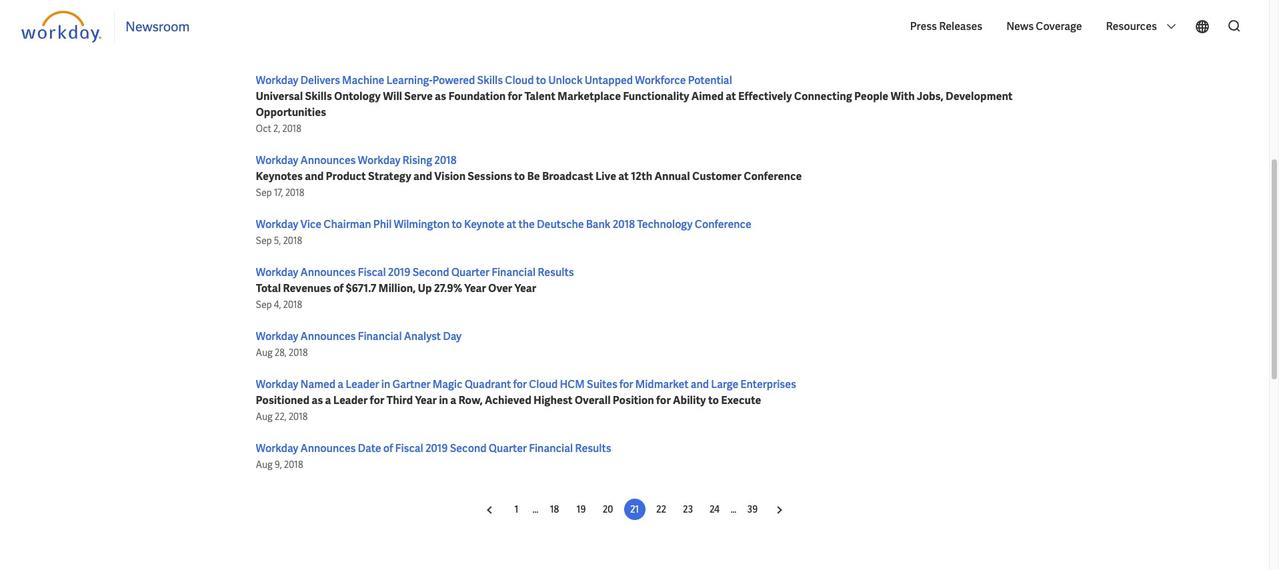 Task type: locate. For each thing, give the bounding box(es) containing it.
news coverage link
[[1000, 9, 1089, 44]]

4 announces from the top
[[301, 442, 356, 456]]

wilmington
[[394, 217, 450, 232]]

of
[[334, 282, 344, 296], [383, 442, 393, 456]]

results inside workday announces fiscal 2019 second quarter financial results total revenues of $671.7 million, up 27.9% year over year sep 4, 2018
[[538, 266, 574, 280]]

powered
[[433, 73, 475, 87]]

cloud up highest
[[529, 378, 558, 392]]

development
[[946, 89, 1013, 103]]

as down named
[[312, 394, 323, 408]]

results down deutsche
[[538, 266, 574, 280]]

0 horizontal spatial in
[[381, 378, 390, 392]]

0 horizontal spatial second
[[413, 266, 449, 280]]

talent
[[525, 89, 556, 103]]

workday for fiscal
[[256, 266, 298, 280]]

to down "large"
[[708, 394, 719, 408]]

in up third
[[381, 378, 390, 392]]

of inside workday announces date of fiscal 2019 second quarter financial results aug 9, 2018
[[383, 442, 393, 456]]

up
[[418, 282, 432, 296]]

0 vertical spatial financial
[[492, 266, 536, 280]]

to inside workday named a leader in gartner magic quadrant for cloud hcm suites for midmarket and large enterprises positioned as a leader for third year in a row, achieved highest overall position for ability to execute aug 22, 2018
[[708, 394, 719, 408]]

go to the newsroom homepage image
[[21, 11, 103, 43]]

1 horizontal spatial as
[[435, 89, 446, 103]]

fiscal right date
[[395, 442, 423, 456]]

1 vertical spatial financial
[[358, 330, 402, 344]]

for
[[508, 89, 523, 103], [513, 378, 527, 392], [620, 378, 634, 392], [370, 394, 385, 408], [657, 394, 671, 408]]

0 vertical spatial conference
[[744, 169, 802, 183]]

leader down the "workday announces financial analyst day aug 28, 2018"
[[346, 378, 379, 392]]

4,
[[274, 299, 281, 311]]

quarter down achieved
[[489, 442, 527, 456]]

2 vertical spatial financial
[[529, 442, 573, 456]]

0 vertical spatial of
[[334, 282, 344, 296]]

1 horizontal spatial …
[[731, 504, 737, 516]]

untapped
[[585, 73, 633, 87]]

a
[[338, 378, 344, 392], [325, 394, 331, 408], [451, 394, 457, 408]]

2018 right 2,
[[282, 123, 301, 135]]

0 vertical spatial aug
[[256, 347, 273, 359]]

workday inside workday announces date of fiscal 2019 second quarter financial results aug 9, 2018
[[256, 442, 298, 456]]

2018 inside workday announces date of fiscal 2019 second quarter financial results aug 9, 2018
[[284, 459, 303, 471]]

2018 up vision
[[435, 153, 457, 167]]

workday for workday
[[256, 153, 298, 167]]

skills
[[477, 73, 503, 87], [305, 89, 332, 103]]

1 vertical spatial fiscal
[[395, 442, 423, 456]]

workday up positioned
[[256, 378, 298, 392]]

2019 down magic
[[426, 442, 448, 456]]

0 horizontal spatial skills
[[305, 89, 332, 103]]

aug left the 9,
[[256, 459, 273, 471]]

aug left 22,
[[256, 411, 273, 423]]

workday up "universal"
[[256, 73, 298, 87]]

1 vertical spatial cloud
[[529, 378, 558, 392]]

for inside workday delivers machine learning-powered skills cloud to unlock untapped workforce potential universal skills ontology will serve as foundation for talent marketplace functionality aimed at effectively connecting people with jobs, development opportunities oct 2, 2018
[[508, 89, 523, 103]]

1 vertical spatial at
[[619, 169, 629, 183]]

announces inside the "workday announces financial analyst day aug 28, 2018"
[[301, 330, 356, 344]]

resources link
[[1100, 9, 1184, 44]]

sep left "4,"
[[256, 299, 272, 311]]

potential
[[688, 73, 732, 87]]

of left "$671.7"
[[334, 282, 344, 296]]

…
[[533, 504, 539, 516], [731, 504, 737, 516]]

1 aug from the top
[[256, 347, 273, 359]]

sep left 5,
[[256, 235, 272, 247]]

workday inside the "workday announces financial analyst day aug 28, 2018"
[[256, 330, 298, 344]]

0 vertical spatial at
[[726, 89, 736, 103]]

keynote
[[464, 217, 505, 232]]

0 vertical spatial leader
[[346, 378, 379, 392]]

1 horizontal spatial 2019
[[426, 442, 448, 456]]

to left be
[[514, 169, 525, 183]]

0 vertical spatial results
[[538, 266, 574, 280]]

at inside 'workday vice chairman phil wilmington to keynote at the deutsche bank 2018 technology conference sep 5, 2018'
[[507, 217, 517, 232]]

1 vertical spatial conference
[[695, 217, 752, 232]]

in down magic
[[439, 394, 448, 408]]

sep
[[256, 187, 272, 199], [256, 235, 272, 247], [256, 299, 272, 311]]

at inside workday announces workday rising 2018 keynotes and product strategy and vision sessions to be broadcast live at 12th annual customer conference sep 17, 2018
[[619, 169, 629, 183]]

2 horizontal spatial a
[[451, 394, 457, 408]]

and up ability
[[691, 378, 709, 392]]

0 vertical spatial cloud
[[505, 73, 534, 87]]

for up position
[[620, 378, 634, 392]]

financial up over
[[492, 266, 536, 280]]

None search field
[[1219, 13, 1248, 41]]

current page 21 element
[[624, 504, 645, 516]]

marketplace
[[558, 89, 621, 103]]

workday for chairman
[[256, 217, 298, 232]]

2018 right 22,
[[289, 411, 308, 423]]

0 vertical spatial second
[[413, 266, 449, 280]]

date
[[358, 442, 381, 456]]

workday
[[256, 73, 298, 87], [256, 153, 298, 167], [358, 153, 401, 167], [256, 217, 298, 232], [256, 266, 298, 280], [256, 330, 298, 344], [256, 378, 298, 392], [256, 442, 298, 456]]

machine
[[342, 73, 385, 87]]

midmarket
[[636, 378, 689, 392]]

magic
[[433, 378, 463, 392]]

workforce
[[635, 73, 686, 87]]

analyst
[[404, 330, 441, 344]]

1 vertical spatial second
[[450, 442, 487, 456]]

skills down delivers
[[305, 89, 332, 103]]

show previous page image
[[487, 507, 495, 514]]

… left 18
[[533, 504, 539, 516]]

a down named
[[325, 394, 331, 408]]

second down row,
[[450, 442, 487, 456]]

workday for financial
[[256, 330, 298, 344]]

1 vertical spatial results
[[575, 442, 612, 456]]

0 horizontal spatial results
[[538, 266, 574, 280]]

to
[[536, 73, 546, 87], [514, 169, 525, 183], [452, 217, 462, 232], [708, 394, 719, 408]]

39 link
[[742, 499, 764, 520]]

year right over
[[515, 282, 536, 296]]

workday inside workday named a leader in gartner magic quadrant for cloud hcm suites for midmarket and large enterprises positioned as a leader for third year in a row, achieved highest overall position for ability to execute aug 22, 2018
[[256, 378, 298, 392]]

workday up keynotes
[[256, 153, 298, 167]]

1 vertical spatial as
[[312, 394, 323, 408]]

0 horizontal spatial of
[[334, 282, 344, 296]]

2 horizontal spatial year
[[515, 282, 536, 296]]

2 announces from the top
[[301, 266, 356, 280]]

2019
[[388, 266, 411, 280], [426, 442, 448, 456]]

2019 inside workday announces fiscal 2019 second quarter financial results total revenues of $671.7 million, up 27.9% year over year sep 4, 2018
[[388, 266, 411, 280]]

1
[[515, 504, 519, 516]]

1 horizontal spatial and
[[414, 169, 432, 183]]

0 vertical spatial fiscal
[[358, 266, 386, 280]]

execute
[[721, 394, 762, 408]]

workday up 28,
[[256, 330, 298, 344]]

skills up foundation
[[477, 73, 503, 87]]

1 horizontal spatial results
[[575, 442, 612, 456]]

workday inside 'workday vice chairman phil wilmington to keynote at the deutsche bank 2018 technology conference sep 5, 2018'
[[256, 217, 298, 232]]

leader down named
[[333, 394, 368, 408]]

as down powered
[[435, 89, 446, 103]]

press releases link
[[904, 9, 990, 44]]

workday inside workday delivers machine learning-powered skills cloud to unlock untapped workforce potential universal skills ontology will serve as foundation for talent marketplace functionality aimed at effectively connecting people with jobs, development opportunities oct 2, 2018
[[256, 73, 298, 87]]

and down rising
[[414, 169, 432, 183]]

cloud
[[505, 73, 534, 87], [529, 378, 558, 392]]

1 horizontal spatial in
[[439, 394, 448, 408]]

fiscal inside workday announces date of fiscal 2019 second quarter financial results aug 9, 2018
[[395, 442, 423, 456]]

0 vertical spatial 2019
[[388, 266, 411, 280]]

1 horizontal spatial second
[[450, 442, 487, 456]]

newsroom
[[125, 18, 190, 35]]

1 vertical spatial aug
[[256, 411, 273, 423]]

0 vertical spatial skills
[[477, 73, 503, 87]]

2 aug from the top
[[256, 411, 273, 423]]

results
[[538, 266, 574, 280], [575, 442, 612, 456]]

financial inside workday announces date of fiscal 2019 second quarter financial results aug 9, 2018
[[529, 442, 573, 456]]

0 horizontal spatial 2019
[[388, 266, 411, 280]]

2019 up million,
[[388, 266, 411, 280]]

results inside workday announces date of fiscal 2019 second quarter financial results aug 9, 2018
[[575, 442, 612, 456]]

1 vertical spatial of
[[383, 442, 393, 456]]

technology
[[637, 217, 693, 232]]

1 announces from the top
[[301, 153, 356, 167]]

newsroom link
[[125, 18, 190, 35]]

18 link
[[544, 499, 565, 520]]

1 vertical spatial 2019
[[426, 442, 448, 456]]

at right aimed
[[726, 89, 736, 103]]

announces inside workday announces date of fiscal 2019 second quarter financial results aug 9, 2018
[[301, 442, 356, 456]]

9,
[[275, 459, 282, 471]]

suites
[[587, 378, 618, 392]]

phil
[[374, 217, 392, 232]]

19 link
[[571, 499, 592, 520]]

sessions
[[468, 169, 512, 183]]

1 horizontal spatial skills
[[477, 73, 503, 87]]

0 horizontal spatial as
[[312, 394, 323, 408]]

workday announces workday rising 2018 keynotes and product strategy and vision sessions to be broadcast live at 12th annual customer conference sep 17, 2018
[[256, 153, 802, 199]]

quarter
[[451, 266, 490, 280], [489, 442, 527, 456]]

workday inside workday announces fiscal 2019 second quarter financial results total revenues of $671.7 million, up 27.9% year over year sep 4, 2018
[[256, 266, 298, 280]]

2 horizontal spatial at
[[726, 89, 736, 103]]

year down gartner
[[415, 394, 437, 408]]

2018 right 28,
[[289, 347, 308, 359]]

0 horizontal spatial year
[[415, 394, 437, 408]]

announces left date
[[301, 442, 356, 456]]

for left talent
[[508, 89, 523, 103]]

workday announces fiscal 2019 second quarter financial results link
[[256, 266, 574, 280]]

quarter up 27.9%
[[451, 266, 490, 280]]

0 horizontal spatial …
[[533, 504, 539, 516]]

2018
[[282, 123, 301, 135], [435, 153, 457, 167], [285, 187, 304, 199], [613, 217, 635, 232], [283, 235, 302, 247], [283, 299, 302, 311], [289, 347, 308, 359], [289, 411, 308, 423], [284, 459, 303, 471]]

0 horizontal spatial and
[[305, 169, 324, 183]]

to left keynote
[[452, 217, 462, 232]]

connecting
[[794, 89, 853, 103]]

announces up named
[[301, 330, 356, 344]]

… left 39
[[731, 504, 737, 516]]

23 link
[[678, 499, 699, 520]]

strategy
[[368, 169, 411, 183]]

and left product
[[305, 169, 324, 183]]

1 vertical spatial quarter
[[489, 442, 527, 456]]

3 announces from the top
[[301, 330, 356, 344]]

2018 right "4,"
[[283, 299, 302, 311]]

3 sep from the top
[[256, 299, 272, 311]]

0 vertical spatial as
[[435, 89, 446, 103]]

announces up product
[[301, 153, 356, 167]]

at
[[726, 89, 736, 103], [619, 169, 629, 183], [507, 217, 517, 232]]

2018 right the 9,
[[284, 459, 303, 471]]

a down magic
[[451, 394, 457, 408]]

at left the
[[507, 217, 517, 232]]

financial down highest
[[529, 442, 573, 456]]

2018 inside the "workday announces financial analyst day aug 28, 2018"
[[289, 347, 308, 359]]

2 vertical spatial sep
[[256, 299, 272, 311]]

2 horizontal spatial and
[[691, 378, 709, 392]]

workday for a
[[256, 378, 298, 392]]

conference right customer
[[744, 169, 802, 183]]

of right date
[[383, 442, 393, 456]]

aug left 28,
[[256, 347, 273, 359]]

gartner
[[393, 378, 431, 392]]

announces for workday
[[301, 153, 356, 167]]

1 vertical spatial leader
[[333, 394, 368, 408]]

workday up total
[[256, 266, 298, 280]]

1 vertical spatial sep
[[256, 235, 272, 247]]

17,
[[274, 187, 283, 199]]

announces inside workday announces workday rising 2018 keynotes and product strategy and vision sessions to be broadcast live at 12th annual customer conference sep 17, 2018
[[301, 153, 356, 167]]

large
[[711, 378, 739, 392]]

cloud inside workday delivers machine learning-powered skills cloud to unlock untapped workforce potential universal skills ontology will serve as foundation for talent marketplace functionality aimed at effectively connecting people with jobs, development opportunities oct 2, 2018
[[505, 73, 534, 87]]

2 sep from the top
[[256, 235, 272, 247]]

results down overall
[[575, 442, 612, 456]]

announces up revenues
[[301, 266, 356, 280]]

announces
[[301, 153, 356, 167], [301, 266, 356, 280], [301, 330, 356, 344], [301, 442, 356, 456]]

1 sep from the top
[[256, 187, 272, 199]]

3 aug from the top
[[256, 459, 273, 471]]

24
[[710, 504, 720, 516]]

sep inside workday announces fiscal 2019 second quarter financial results total revenues of $671.7 million, up 27.9% year over year sep 4, 2018
[[256, 299, 272, 311]]

1 horizontal spatial year
[[465, 282, 486, 296]]

1 horizontal spatial of
[[383, 442, 393, 456]]

workday up 5,
[[256, 217, 298, 232]]

20 link
[[597, 499, 619, 520]]

financial left analyst
[[358, 330, 402, 344]]

year inside workday named a leader in gartner magic quadrant for cloud hcm suites for midmarket and large enterprises positioned as a leader for third year in a row, achieved highest overall position for ability to execute aug 22, 2018
[[415, 394, 437, 408]]

conference down customer
[[695, 217, 752, 232]]

1 horizontal spatial at
[[619, 169, 629, 183]]

fiscal
[[358, 266, 386, 280], [395, 442, 423, 456]]

year
[[465, 282, 486, 296], [515, 282, 536, 296], [415, 394, 437, 408]]

2,
[[273, 123, 280, 135]]

financial
[[492, 266, 536, 280], [358, 330, 402, 344], [529, 442, 573, 456]]

2 vertical spatial aug
[[256, 459, 273, 471]]

2018 inside workday announces fiscal 2019 second quarter financial results total revenues of $671.7 million, up 27.9% year over year sep 4, 2018
[[283, 299, 302, 311]]

0 vertical spatial sep
[[256, 187, 272, 199]]

a right named
[[338, 378, 344, 392]]

second up up
[[413, 266, 449, 280]]

announces inside workday announces fiscal 2019 second quarter financial results total revenues of $671.7 million, up 27.9% year over year sep 4, 2018
[[301, 266, 356, 280]]

2 vertical spatial at
[[507, 217, 517, 232]]

year left over
[[465, 282, 486, 296]]

enterprises
[[741, 378, 797, 392]]

fiscal up "$671.7"
[[358, 266, 386, 280]]

1 vertical spatial in
[[439, 394, 448, 408]]

overall
[[575, 394, 611, 408]]

show next page image
[[775, 507, 783, 514]]

at right live
[[619, 169, 629, 183]]

workday up the 9,
[[256, 442, 298, 456]]

1 horizontal spatial fiscal
[[395, 442, 423, 456]]

0 horizontal spatial fiscal
[[358, 266, 386, 280]]

position
[[613, 394, 654, 408]]

0 horizontal spatial at
[[507, 217, 517, 232]]

quarter inside workday announces fiscal 2019 second quarter financial results total revenues of $671.7 million, up 27.9% year over year sep 4, 2018
[[451, 266, 490, 280]]

cloud up talent
[[505, 73, 534, 87]]

sep left 17,
[[256, 187, 272, 199]]

0 vertical spatial quarter
[[451, 266, 490, 280]]

2018 right 5,
[[283, 235, 302, 247]]

sep inside workday announces workday rising 2018 keynotes and product strategy and vision sessions to be broadcast live at 12th annual customer conference sep 17, 2018
[[256, 187, 272, 199]]

quarter inside workday announces date of fiscal 2019 second quarter financial results aug 9, 2018
[[489, 442, 527, 456]]

and inside workday named a leader in gartner magic quadrant for cloud hcm suites for midmarket and large enterprises positioned as a leader for third year in a row, achieved highest overall position for ability to execute aug 22, 2018
[[691, 378, 709, 392]]

to up talent
[[536, 73, 546, 87]]



Task type: describe. For each thing, give the bounding box(es) containing it.
press releases
[[910, 19, 983, 33]]

oct
[[256, 123, 271, 135]]

bank
[[586, 217, 611, 232]]

workday for date
[[256, 442, 298, 456]]

press
[[910, 19, 937, 33]]

conference inside workday announces workday rising 2018 keynotes and product strategy and vision sessions to be broadcast live at 12th annual customer conference sep 17, 2018
[[744, 169, 802, 183]]

aug inside workday announces date of fiscal 2019 second quarter financial results aug 9, 2018
[[256, 459, 273, 471]]

24 link
[[704, 499, 726, 520]]

1 vertical spatial skills
[[305, 89, 332, 103]]

workday for machine
[[256, 73, 298, 87]]

workday up strategy
[[358, 153, 401, 167]]

aug inside workday named a leader in gartner magic quadrant for cloud hcm suites for midmarket and large enterprises positioned as a leader for third year in a row, achieved highest overall position for ability to execute aug 22, 2018
[[256, 411, 273, 423]]

million,
[[379, 282, 416, 296]]

to inside 'workday vice chairman phil wilmington to keynote at the deutsche bank 2018 technology conference sep 5, 2018'
[[452, 217, 462, 232]]

cloud inside workday named a leader in gartner magic quadrant for cloud hcm suites for midmarket and large enterprises positioned as a leader for third year in a row, achieved highest overall position for ability to execute aug 22, 2018
[[529, 378, 558, 392]]

functionality
[[623, 89, 690, 103]]

$671.7
[[346, 282, 377, 296]]

ability
[[673, 394, 706, 408]]

19
[[577, 504, 586, 516]]

workday announces financial analyst day link
[[256, 330, 462, 344]]

jobs,
[[917, 89, 944, 103]]

resources
[[1106, 19, 1160, 33]]

announces for financial
[[301, 330, 356, 344]]

annual
[[655, 169, 690, 183]]

21
[[630, 504, 639, 516]]

announces for date
[[301, 442, 356, 456]]

0 horizontal spatial a
[[325, 394, 331, 408]]

at inside workday delivers machine learning-powered skills cloud to unlock untapped workforce potential universal skills ontology will serve as foundation for talent marketplace functionality aimed at effectively connecting people with jobs, development opportunities oct 2, 2018
[[726, 89, 736, 103]]

workday vice chairman phil wilmington to keynote at the deutsche bank 2018 technology conference sep 5, 2018
[[256, 217, 752, 247]]

workday delivers machine learning-powered skills cloud to unlock untapped workforce potential universal skills ontology will serve as foundation for talent marketplace functionality aimed at effectively connecting people with jobs, development opportunities oct 2, 2018
[[256, 73, 1013, 135]]

1 … from the left
[[533, 504, 539, 516]]

workday named a leader in gartner magic quadrant for cloud hcm suites for midmarket and large enterprises link
[[256, 378, 797, 392]]

vision
[[434, 169, 466, 183]]

workday vice chairman phil wilmington to keynote at the deutsche bank 2018 technology conference link
[[256, 217, 752, 232]]

workday announces workday rising 2018 link
[[256, 153, 457, 167]]

for up achieved
[[513, 378, 527, 392]]

2018 right 17,
[[285, 187, 304, 199]]

financial inside the "workday announces financial analyst day aug 28, 2018"
[[358, 330, 402, 344]]

vice
[[301, 217, 322, 232]]

with
[[891, 89, 915, 103]]

to inside workday delivers machine learning-powered skills cloud to unlock untapped workforce potential universal skills ontology will serve as foundation for talent marketplace functionality aimed at effectively connecting people with jobs, development opportunities oct 2, 2018
[[536, 73, 546, 87]]

1 horizontal spatial a
[[338, 378, 344, 392]]

will
[[383, 89, 402, 103]]

2 … from the left
[[731, 504, 737, 516]]

announces for fiscal
[[301, 266, 356, 280]]

workday announces financial analyst day aug 28, 2018
[[256, 330, 462, 359]]

22,
[[275, 411, 287, 423]]

sep inside 'workday vice chairman phil wilmington to keynote at the deutsche bank 2018 technology conference sep 5, 2018'
[[256, 235, 272, 247]]

releases
[[939, 19, 983, 33]]

conference inside 'workday vice chairman phil wilmington to keynote at the deutsche bank 2018 technology conference sep 5, 2018'
[[695, 217, 752, 232]]

universal
[[256, 89, 303, 103]]

live
[[596, 169, 617, 183]]

third
[[387, 394, 413, 408]]

unlock
[[549, 73, 583, 87]]

total
[[256, 282, 281, 296]]

aimed
[[692, 89, 724, 103]]

effectively
[[739, 89, 792, 103]]

for left third
[[370, 394, 385, 408]]

28,
[[275, 347, 287, 359]]

quadrant
[[465, 378, 511, 392]]

achieved
[[485, 394, 532, 408]]

revenues
[[283, 282, 331, 296]]

2018 inside workday delivers machine learning-powered skills cloud to unlock untapped workforce potential universal skills ontology will serve as foundation for talent marketplace functionality aimed at effectively connecting people with jobs, development opportunities oct 2, 2018
[[282, 123, 301, 135]]

0 vertical spatial in
[[381, 378, 390, 392]]

delivers
[[301, 73, 340, 87]]

opportunities
[[256, 105, 326, 119]]

be
[[527, 169, 540, 183]]

learning-
[[387, 73, 433, 87]]

day
[[443, 330, 462, 344]]

highest
[[534, 394, 573, 408]]

keynotes
[[256, 169, 303, 183]]

foundation
[[449, 89, 506, 103]]

second inside workday announces date of fiscal 2019 second quarter financial results aug 9, 2018
[[450, 442, 487, 456]]

22
[[657, 504, 666, 516]]

second inside workday announces fiscal 2019 second quarter financial results total revenues of $671.7 million, up 27.9% year over year sep 4, 2018
[[413, 266, 449, 280]]

workday announces date of fiscal 2019 second quarter financial results aug 9, 2018
[[256, 442, 612, 471]]

people
[[855, 89, 889, 103]]

27.9%
[[434, 282, 462, 296]]

workday announces date of fiscal 2019 second quarter financial results link
[[256, 442, 612, 456]]

2019 inside workday announces date of fiscal 2019 second quarter financial results aug 9, 2018
[[426, 442, 448, 456]]

23
[[683, 504, 693, 516]]

named
[[301, 378, 336, 392]]

for down midmarket at the bottom of page
[[657, 394, 671, 408]]

1 link
[[506, 499, 527, 520]]

globe icon image
[[1195, 19, 1211, 35]]

product
[[326, 169, 366, 183]]

as inside workday delivers machine learning-powered skills cloud to unlock untapped workforce potential universal skills ontology will serve as foundation for talent marketplace functionality aimed at effectively connecting people with jobs, development opportunities oct 2, 2018
[[435, 89, 446, 103]]

18
[[550, 504, 559, 516]]

positioned
[[256, 394, 310, 408]]

aug inside the "workday announces financial analyst day aug 28, 2018"
[[256, 347, 273, 359]]

deutsche
[[537, 217, 584, 232]]

financial inside workday announces fiscal 2019 second quarter financial results total revenues of $671.7 million, up 27.9% year over year sep 4, 2018
[[492, 266, 536, 280]]

as inside workday named a leader in gartner magic quadrant for cloud hcm suites for midmarket and large enterprises positioned as a leader for third year in a row, achieved highest overall position for ability to execute aug 22, 2018
[[312, 394, 323, 408]]

2018 inside workday named a leader in gartner magic quadrant for cloud hcm suites for midmarket and large enterprises positioned as a leader for third year in a row, achieved highest overall position for ability to execute aug 22, 2018
[[289, 411, 308, 423]]

serve
[[404, 89, 433, 103]]

fiscal inside workday announces fiscal 2019 second quarter financial results total revenues of $671.7 million, up 27.9% year over year sep 4, 2018
[[358, 266, 386, 280]]

workday announces fiscal 2019 second quarter financial results total revenues of $671.7 million, up 27.9% year over year sep 4, 2018
[[256, 266, 574, 311]]

5,
[[274, 235, 281, 247]]

over
[[488, 282, 513, 296]]

20
[[603, 504, 613, 516]]

22 link
[[651, 499, 672, 520]]

39
[[748, 504, 758, 516]]

of inside workday announces fiscal 2019 second quarter financial results total revenues of $671.7 million, up 27.9% year over year sep 4, 2018
[[334, 282, 344, 296]]

rising
[[403, 153, 432, 167]]

customer
[[692, 169, 742, 183]]

news
[[1007, 19, 1034, 33]]

to inside workday announces workday rising 2018 keynotes and product strategy and vision sessions to be broadcast live at 12th annual customer conference sep 17, 2018
[[514, 169, 525, 183]]

12th
[[631, 169, 653, 183]]

2018 right bank
[[613, 217, 635, 232]]

the
[[519, 217, 535, 232]]



Task type: vqa. For each thing, say whether or not it's contained in the screenshot.
the 6 LINK
no



